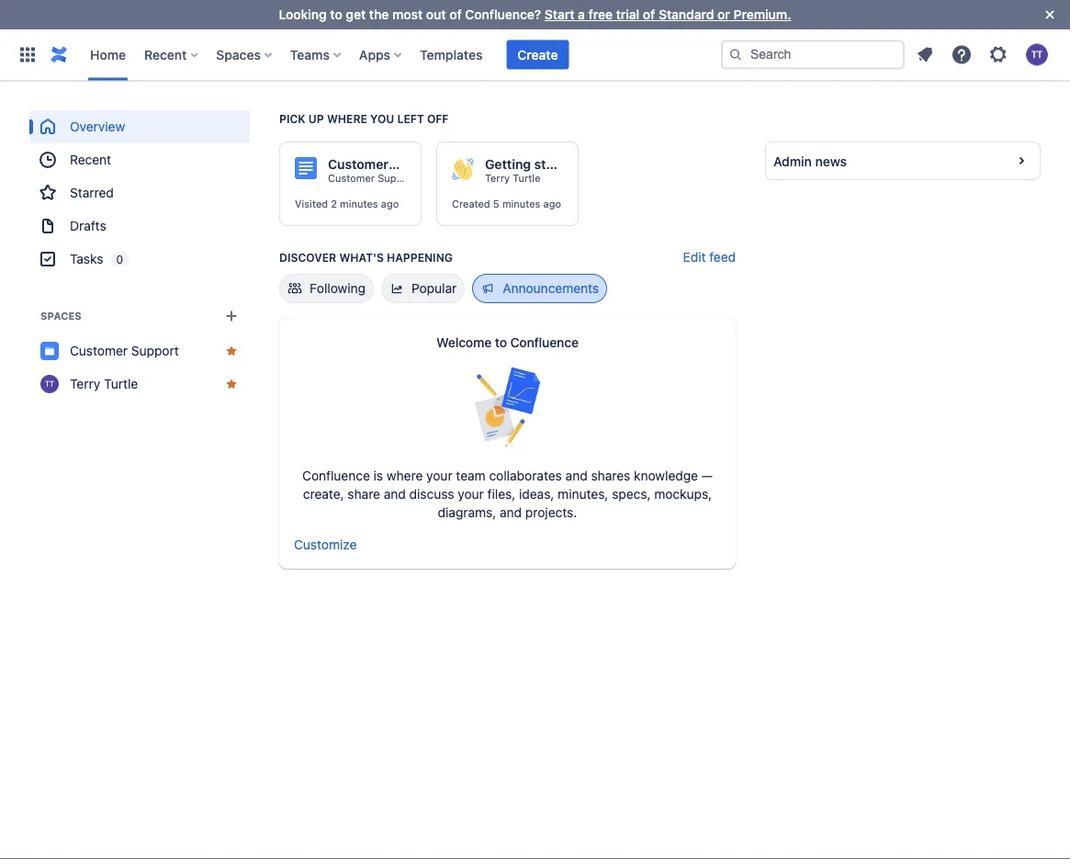 Task type: locate. For each thing, give the bounding box(es) containing it.
0 vertical spatial to
[[330, 7, 343, 22]]

visited 2 minutes ago
[[295, 198, 399, 210]]

customer inside "link"
[[70, 343, 128, 358]]

terry turtle down customer support
[[70, 376, 138, 391]]

1 ago from the left
[[381, 198, 399, 210]]

welcome to confluence
[[436, 334, 579, 350]]

your up discuss
[[426, 468, 453, 483]]

0 horizontal spatial ago
[[381, 198, 399, 210]]

0 horizontal spatial of
[[449, 7, 462, 22]]

terry turtle link up created 5 minutes ago
[[485, 172, 541, 185]]

free
[[589, 7, 613, 22]]

1 of from the left
[[449, 7, 462, 22]]

confluence
[[510, 334, 579, 350], [302, 468, 370, 483]]

your
[[426, 468, 453, 483], [458, 486, 484, 502]]

looking
[[279, 7, 327, 22]]

1 horizontal spatial and
[[500, 505, 522, 520]]

to for welcome
[[495, 334, 507, 350]]

teams
[[290, 47, 330, 62]]

starred link
[[29, 176, 250, 209]]

and
[[566, 468, 588, 483], [384, 486, 406, 502], [500, 505, 522, 520]]

your profile and preferences image
[[1026, 44, 1048, 66]]

0 horizontal spatial confluence
[[302, 468, 370, 483]]

projects.
[[525, 505, 577, 520]]

unstar this space image for terry turtle
[[224, 377, 239, 391]]

0 vertical spatial terry
[[485, 172, 510, 184]]

terry up 5
[[485, 172, 510, 184]]

home link
[[85, 40, 131, 69]]

get
[[346, 7, 366, 22]]

group
[[29, 110, 250, 276]]

0 horizontal spatial recent
[[70, 152, 111, 167]]

2 horizontal spatial and
[[566, 468, 588, 483]]

1 horizontal spatial spaces
[[216, 47, 261, 62]]

0 horizontal spatial where
[[327, 112, 367, 125]]

2 ago from the left
[[543, 198, 561, 210]]

2 unstar this space image from the top
[[224, 377, 239, 391]]

1 horizontal spatial your
[[458, 486, 484, 502]]

and down files,
[[500, 505, 522, 520]]

support inside "link"
[[131, 343, 179, 358]]

1 horizontal spatial turtle
[[513, 172, 541, 184]]

create link
[[507, 40, 569, 69]]

of right trial
[[643, 7, 655, 22]]

overview
[[70, 119, 125, 134]]

your down team
[[458, 486, 484, 502]]

1 horizontal spatial where
[[387, 468, 423, 483]]

2 vertical spatial and
[[500, 505, 522, 520]]

where right 'is'
[[387, 468, 423, 483]]

minutes right 5
[[502, 198, 541, 210]]

turtle
[[513, 172, 541, 184], [104, 376, 138, 391]]

confluence up create,
[[302, 468, 370, 483]]

following
[[310, 281, 366, 296]]

overview link
[[29, 110, 250, 143]]

1 vertical spatial terry
[[70, 376, 100, 391]]

spaces inside popup button
[[216, 47, 261, 62]]

terry turtle
[[485, 172, 541, 184], [70, 376, 138, 391]]

announcements button
[[472, 274, 607, 303]]

1 vertical spatial where
[[387, 468, 423, 483]]

1 horizontal spatial terry
[[485, 172, 510, 184]]

ago down customer support customer support
[[381, 198, 399, 210]]

recent inside recent 'link'
[[70, 152, 111, 167]]

1 horizontal spatial to
[[495, 334, 507, 350]]

recent up starred
[[70, 152, 111, 167]]

customer
[[328, 157, 389, 172], [328, 172, 375, 184], [70, 343, 128, 358]]

turtle down customer support
[[104, 376, 138, 391]]

terry turtle link
[[485, 172, 541, 185], [29, 368, 250, 401]]

terry turtle link down customer support
[[29, 368, 250, 401]]

home
[[90, 47, 126, 62]]

what's
[[339, 251, 384, 264]]

0 horizontal spatial minutes
[[340, 198, 378, 210]]

notification icon image
[[914, 44, 936, 66]]

drafts
[[70, 218, 106, 233]]

specs,
[[612, 486, 651, 502]]

banner containing home
[[0, 29, 1070, 81]]

0 vertical spatial recent
[[144, 47, 187, 62]]

announcements
[[503, 281, 599, 296]]

minutes right 2
[[340, 198, 378, 210]]

1 horizontal spatial customer support link
[[328, 172, 416, 185]]

confluence?
[[465, 7, 541, 22]]

the
[[369, 7, 389, 22]]

collaborates
[[489, 468, 562, 483]]

1 vertical spatial confluence
[[302, 468, 370, 483]]

and up minutes, in the bottom of the page
[[566, 468, 588, 483]]

discover
[[279, 251, 336, 264]]

ago
[[381, 198, 399, 210], [543, 198, 561, 210]]

0 vertical spatial and
[[566, 468, 588, 483]]

1 vertical spatial recent
[[70, 152, 111, 167]]

1 horizontal spatial minutes
[[502, 198, 541, 210]]

discover what's happening
[[279, 251, 453, 264]]

customer for customer support
[[70, 343, 128, 358]]

unstar this space image
[[224, 344, 239, 358], [224, 377, 239, 391]]

admin news
[[774, 153, 847, 168]]

0 horizontal spatial terry turtle
[[70, 376, 138, 391]]

2 minutes from the left
[[502, 198, 541, 210]]

teams button
[[285, 40, 348, 69]]

terry down customer support
[[70, 376, 100, 391]]

0 horizontal spatial customer support link
[[29, 334, 250, 368]]

support for customer support
[[131, 343, 179, 358]]

:wave: image
[[452, 158, 474, 180], [452, 158, 474, 180]]

left
[[397, 112, 424, 125]]

1 minutes from the left
[[340, 198, 378, 210]]

customize link
[[294, 537, 357, 552]]

5
[[493, 198, 500, 210]]

recent
[[144, 47, 187, 62], [70, 152, 111, 167]]

0 horizontal spatial your
[[426, 468, 453, 483]]

to
[[330, 7, 343, 22], [495, 334, 507, 350]]

start
[[545, 7, 575, 22]]

minutes,
[[558, 486, 609, 502]]

of right out
[[449, 7, 462, 22]]

pick up where you left off
[[279, 112, 449, 125]]

1 horizontal spatial recent
[[144, 47, 187, 62]]

0 vertical spatial turtle
[[513, 172, 541, 184]]

up
[[309, 112, 324, 125]]

1 horizontal spatial of
[[643, 7, 655, 22]]

confluence down announcements button
[[510, 334, 579, 350]]

create,
[[303, 486, 344, 502]]

minutes for 2
[[340, 198, 378, 210]]

0 vertical spatial spaces
[[216, 47, 261, 62]]

where
[[327, 112, 367, 125], [387, 468, 423, 483]]

1 vertical spatial turtle
[[104, 376, 138, 391]]

where inside confluence is where your team collaborates and shares knowledge — create, share and discuss your files, ideas, minutes, specs, mockups, diagrams, and projects.
[[387, 468, 423, 483]]

1 unstar this space image from the top
[[224, 344, 239, 358]]

spaces right recent dropdown button on the left of the page
[[216, 47, 261, 62]]

0 vertical spatial where
[[327, 112, 367, 125]]

0 vertical spatial confluence
[[510, 334, 579, 350]]

share
[[348, 486, 380, 502]]

off
[[427, 112, 449, 125]]

ago right 5
[[543, 198, 561, 210]]

starred
[[70, 185, 114, 200]]

following button
[[279, 274, 374, 303]]

where for your
[[387, 468, 423, 483]]

1 horizontal spatial ago
[[543, 198, 561, 210]]

1 vertical spatial and
[[384, 486, 406, 502]]

help icon image
[[951, 44, 973, 66]]

0 vertical spatial terry turtle
[[485, 172, 541, 184]]

terry turtle up created 5 minutes ago
[[485, 172, 541, 184]]

recent right home
[[144, 47, 187, 62]]

0 vertical spatial unstar this space image
[[224, 344, 239, 358]]

1 vertical spatial terry turtle
[[70, 376, 138, 391]]

0 horizontal spatial terry
[[70, 376, 100, 391]]

search image
[[729, 47, 743, 62]]

where right up
[[327, 112, 367, 125]]

1 vertical spatial spaces
[[40, 310, 82, 322]]

banner
[[0, 29, 1070, 81]]

support
[[392, 157, 442, 172], [378, 172, 416, 184], [131, 343, 179, 358]]

trial
[[616, 7, 640, 22]]

welcome
[[436, 334, 492, 350]]

of
[[449, 7, 462, 22], [643, 7, 655, 22]]

edit feed button
[[683, 248, 736, 266]]

to left get
[[330, 7, 343, 22]]

0 horizontal spatial to
[[330, 7, 343, 22]]

team
[[456, 468, 486, 483]]

mockups,
[[654, 486, 712, 502]]

pick
[[279, 112, 306, 125]]

start a free trial of standard or premium. link
[[545, 7, 791, 22]]

spaces down "tasks"
[[40, 310, 82, 322]]

recent link
[[29, 143, 250, 176]]

spaces
[[216, 47, 261, 62], [40, 310, 82, 322]]

0
[[116, 253, 123, 266]]

customize
[[294, 537, 357, 552]]

0 horizontal spatial and
[[384, 486, 406, 502]]

terry
[[485, 172, 510, 184], [70, 376, 100, 391]]

knowledge
[[634, 468, 698, 483]]

and right share
[[384, 486, 406, 502]]

you
[[370, 112, 394, 125]]

files,
[[487, 486, 516, 502]]

minutes
[[340, 198, 378, 210], [502, 198, 541, 210]]

1 vertical spatial unstar this space image
[[224, 377, 239, 391]]

close image
[[1039, 4, 1061, 26]]

out
[[426, 7, 446, 22]]

customer support link
[[328, 172, 416, 185], [29, 334, 250, 368]]

1 vertical spatial to
[[495, 334, 507, 350]]

turtle up created 5 minutes ago
[[513, 172, 541, 184]]

0 horizontal spatial terry turtle link
[[29, 368, 250, 401]]

1 horizontal spatial terry turtle link
[[485, 172, 541, 185]]

news
[[815, 153, 847, 168]]

to right welcome
[[495, 334, 507, 350]]

premium.
[[734, 7, 791, 22]]

0 horizontal spatial spaces
[[40, 310, 82, 322]]



Task type: vqa. For each thing, say whether or not it's contained in the screenshot.
2 on the left top of page
yes



Task type: describe. For each thing, give the bounding box(es) containing it.
customer support customer support
[[328, 157, 442, 184]]

—
[[702, 468, 713, 483]]

popular
[[412, 281, 457, 296]]

apps
[[359, 47, 391, 62]]

shares
[[591, 468, 631, 483]]

group containing overview
[[29, 110, 250, 276]]

customer support
[[70, 343, 179, 358]]

created
[[452, 198, 490, 210]]

spaces button
[[211, 40, 279, 69]]

templates link
[[414, 40, 488, 69]]

support for customer support customer support
[[392, 157, 442, 172]]

happening
[[387, 251, 453, 264]]

standard
[[659, 7, 714, 22]]

ago for created 5 minutes ago
[[543, 198, 561, 210]]

confluence image
[[48, 44, 70, 66]]

or
[[718, 7, 730, 22]]

popular button
[[381, 274, 465, 303]]

diagrams,
[[438, 505, 496, 520]]

admin news button
[[766, 142, 1040, 179]]

create a space image
[[221, 305, 243, 327]]

create
[[518, 47, 558, 62]]

global element
[[11, 29, 718, 80]]

0 vertical spatial terry turtle link
[[485, 172, 541, 185]]

tasks
[[70, 251, 103, 266]]

confluence image
[[48, 44, 70, 66]]

is
[[374, 468, 383, 483]]

discuss
[[409, 486, 454, 502]]

visited
[[295, 198, 328, 210]]

confluence is where your team collaborates and shares knowledge — create, share and discuss your files, ideas, minutes, specs, mockups, diagrams, and projects.
[[302, 468, 713, 520]]

drafts link
[[29, 209, 250, 243]]

created 5 minutes ago
[[452, 198, 561, 210]]

apps button
[[354, 40, 409, 69]]

1 vertical spatial your
[[458, 486, 484, 502]]

admin
[[774, 153, 812, 168]]

0 horizontal spatial turtle
[[104, 376, 138, 391]]

edit
[[683, 249, 706, 265]]

0 vertical spatial your
[[426, 468, 453, 483]]

appswitcher icon image
[[17, 44, 39, 66]]

confluence inside confluence is where your team collaborates and shares knowledge — create, share and discuss your files, ideas, minutes, specs, mockups, diagrams, and projects.
[[302, 468, 370, 483]]

Search field
[[721, 40, 905, 69]]

2 of from the left
[[643, 7, 655, 22]]

ideas,
[[519, 486, 554, 502]]

1 horizontal spatial confluence
[[510, 334, 579, 350]]

customer for customer support customer support
[[328, 157, 389, 172]]

settings icon image
[[988, 44, 1010, 66]]

1 horizontal spatial terry turtle
[[485, 172, 541, 184]]

1 vertical spatial terry turtle link
[[29, 368, 250, 401]]

recent inside recent dropdown button
[[144, 47, 187, 62]]

templates
[[420, 47, 483, 62]]

minutes for 5
[[502, 198, 541, 210]]

ago for visited 2 minutes ago
[[381, 198, 399, 210]]

edit feed
[[683, 249, 736, 265]]

looking to get the most out of confluence? start a free trial of standard or premium.
[[279, 7, 791, 22]]

to for looking
[[330, 7, 343, 22]]

a
[[578, 7, 585, 22]]

0 vertical spatial customer support link
[[328, 172, 416, 185]]

1 vertical spatial customer support link
[[29, 334, 250, 368]]

most
[[392, 7, 423, 22]]

unstar this space image for customer support
[[224, 344, 239, 358]]

where for you
[[327, 112, 367, 125]]

feed
[[710, 249, 736, 265]]

recent button
[[139, 40, 205, 69]]

2
[[331, 198, 337, 210]]



